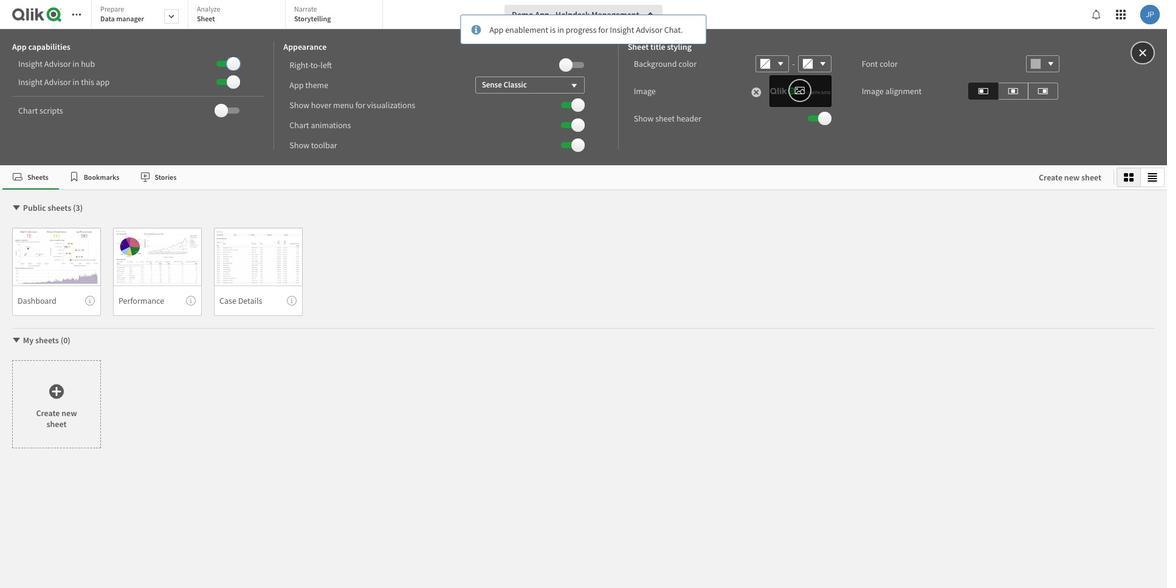 Task type: vqa. For each thing, say whether or not it's contained in the screenshot.
started. at the bottom of page
no



Task type: describe. For each thing, give the bounding box(es) containing it.
demo app - helpdesk management
[[512, 9, 639, 20]]

in for this
[[73, 77, 79, 88]]

narrate storytelling
[[294, 4, 331, 23]]

scripts
[[40, 105, 63, 116]]

font color
[[862, 58, 898, 69]]

sheets
[[27, 172, 48, 181]]

tooltip for performance
[[186, 296, 196, 306]]

enablement
[[505, 24, 548, 35]]

case details menu item
[[214, 286, 303, 316]]

capabilities
[[28, 41, 70, 52]]

insight for insight advisor in this app
[[18, 77, 43, 88]]

sense
[[482, 79, 502, 90]]

show for show toolbar
[[290, 140, 309, 150]]

right-
[[290, 59, 311, 70]]

details
[[238, 295, 262, 306]]

stories
[[155, 172, 176, 181]]

performance
[[119, 295, 164, 306]]

sheet inside button
[[1081, 172, 1102, 183]]

new inside button
[[1064, 172, 1080, 183]]

demo
[[512, 9, 533, 20]]

demo app - helpdesk management button
[[505, 5, 662, 24]]

select image image
[[794, 83, 805, 98]]

title
[[650, 41, 665, 52]]

hover
[[311, 99, 331, 110]]

my sheets (0)
[[23, 335, 70, 346]]

tooltip for dashboard
[[85, 296, 95, 306]]

tab list containing sheets
[[2, 165, 1027, 190]]

group inside application
[[1117, 168, 1165, 187]]

tab list inside toolbar
[[91, 0, 387, 30]]

collapse image for public
[[12, 203, 21, 213]]

case
[[219, 295, 236, 306]]

is
[[550, 24, 556, 35]]

prepare
[[100, 4, 124, 13]]

create inside create new sheet
[[36, 408, 60, 419]]

list view image
[[1148, 173, 1157, 182]]

dashboard menu item
[[12, 286, 101, 316]]

sheets for public sheets
[[48, 202, 71, 213]]

public sheets (3)
[[23, 202, 83, 213]]

theme
[[305, 79, 328, 90]]

case details sheet is selected. press the spacebar or enter key to open case details sheet. use the right and left arrow keys to navigate. element
[[214, 228, 303, 316]]

toolbar
[[311, 140, 337, 150]]

insight inside alert
[[610, 24, 634, 35]]

new inside create new sheet
[[62, 408, 77, 419]]

advisor inside alert
[[636, 24, 663, 35]]

1 horizontal spatial sheet
[[628, 41, 649, 52]]

app enablement is in progress for insight advisor chat. alert
[[460, 15, 707, 44]]

collapse image for my
[[12, 336, 21, 345]]

left
[[321, 59, 332, 70]]

app for app theme
[[290, 79, 304, 90]]

(3)
[[73, 202, 83, 213]]

in inside alert
[[557, 24, 564, 35]]

tooltip for case details
[[287, 296, 297, 306]]

james peterson image
[[1140, 5, 1160, 24]]

font
[[862, 58, 878, 69]]

image for image alignment
[[862, 86, 884, 97]]

app theme
[[290, 79, 328, 90]]

analyze
[[197, 4, 220, 13]]

prepare data manager
[[100, 4, 144, 23]]

create new sheet inside button
[[1039, 172, 1102, 183]]

stories button
[[130, 165, 187, 190]]

chart for chart scripts
[[18, 105, 38, 116]]

sheets for my sheets
[[35, 335, 59, 346]]

storytelling
[[294, 14, 331, 23]]



Task type: locate. For each thing, give the bounding box(es) containing it.
tooltip
[[85, 296, 95, 306], [186, 296, 196, 306], [287, 296, 297, 306]]

tooltip left performance
[[85, 296, 95, 306]]

app inside button
[[535, 9, 549, 20]]

tab list containing prepare
[[91, 0, 387, 30]]

classic
[[504, 79, 527, 90]]

0 horizontal spatial image
[[634, 86, 656, 97]]

management
[[592, 9, 639, 20]]

insight advisor in this app
[[18, 77, 110, 88]]

color right font
[[880, 58, 898, 69]]

sense classic
[[482, 79, 527, 90]]

background
[[634, 58, 677, 69]]

1 vertical spatial sheet
[[1081, 172, 1102, 183]]

color
[[679, 58, 697, 69], [880, 58, 898, 69]]

chart
[[18, 105, 38, 116], [290, 119, 309, 130]]

1 vertical spatial for
[[355, 99, 365, 110]]

1 vertical spatial tab list
[[2, 165, 1027, 190]]

1 collapse image from the top
[[12, 203, 21, 213]]

0 vertical spatial in
[[557, 24, 564, 35]]

sheet down analyze
[[197, 14, 215, 23]]

(0)
[[61, 335, 70, 346]]

2 color from the left
[[880, 58, 898, 69]]

show left hover
[[290, 99, 309, 110]]

0 vertical spatial tab list
[[91, 0, 387, 30]]

collapse image left the public
[[12, 203, 21, 213]]

show
[[290, 99, 309, 110], [634, 113, 654, 124], [290, 140, 309, 150]]

group
[[1117, 168, 1165, 187]]

0 vertical spatial sheets
[[48, 202, 71, 213]]

0 horizontal spatial sheet
[[197, 14, 215, 23]]

0 vertical spatial sheet
[[655, 113, 675, 124]]

1 horizontal spatial sheet
[[655, 113, 675, 124]]

sense classic button
[[475, 76, 585, 93]]

for inside toolbar
[[355, 99, 365, 110]]

1 vertical spatial create new sheet
[[36, 408, 77, 429]]

analyze sheet
[[197, 4, 220, 23]]

in left 'this'
[[73, 77, 79, 88]]

right-to-left
[[290, 59, 332, 70]]

chat.
[[664, 24, 683, 35]]

show for show hover menu for visualizations
[[290, 99, 309, 110]]

app inside alert
[[489, 24, 504, 35]]

0 vertical spatial create
[[1039, 172, 1063, 183]]

for inside app enablement is in progress for insight advisor chat. alert
[[598, 24, 608, 35]]

dashboard
[[18, 295, 56, 306]]

0 horizontal spatial color
[[679, 58, 697, 69]]

0 horizontal spatial sheet
[[47, 419, 67, 429]]

1 horizontal spatial for
[[598, 24, 608, 35]]

chart up show toolbar
[[290, 119, 309, 130]]

tooltip left case
[[186, 296, 196, 306]]

app for app enablement is in progress for insight advisor chat.
[[489, 24, 504, 35]]

to-
[[310, 59, 321, 70]]

create inside button
[[1039, 172, 1063, 183]]

application
[[0, 0, 1167, 588]]

app left enablement
[[489, 24, 504, 35]]

sheet title styling
[[628, 41, 692, 52]]

sheets left (0)
[[35, 335, 59, 346]]

1 horizontal spatial create
[[1039, 172, 1063, 183]]

background color
[[634, 58, 697, 69]]

in
[[557, 24, 564, 35], [73, 58, 79, 69], [73, 77, 79, 88]]

0 horizontal spatial -
[[551, 9, 554, 20]]

1 vertical spatial new
[[62, 408, 77, 419]]

sheets left (3)
[[48, 202, 71, 213]]

visualizations
[[367, 99, 415, 110]]

0 vertical spatial -
[[551, 9, 554, 20]]

for
[[598, 24, 608, 35], [355, 99, 365, 110]]

-
[[551, 9, 554, 20], [792, 58, 795, 69]]

show left header
[[634, 113, 654, 124]]

chart for chart animations
[[290, 119, 309, 130]]

sheets button
[[2, 165, 59, 190]]

3 tooltip from the left
[[287, 296, 297, 306]]

appearance
[[283, 41, 327, 52]]

2 vertical spatial advisor
[[44, 77, 71, 88]]

sheets
[[48, 202, 71, 213], [35, 335, 59, 346]]

application containing demo app - helpdesk management
[[0, 0, 1167, 588]]

toolbar containing demo app - helpdesk management
[[0, 0, 1167, 165]]

show left toolbar
[[290, 140, 309, 150]]

collapse image
[[12, 203, 21, 213], [12, 336, 21, 345]]

1 vertical spatial collapse image
[[12, 336, 21, 345]]

hub
[[81, 58, 95, 69]]

2 horizontal spatial tooltip
[[287, 296, 297, 306]]

toolbar
[[0, 0, 1167, 165]]

1 color from the left
[[679, 58, 697, 69]]

show sheet header
[[634, 113, 701, 124]]

advisor for this
[[44, 77, 71, 88]]

close app options image
[[1137, 46, 1148, 60]]

2 horizontal spatial sheet
[[1081, 172, 1102, 183]]

align center image
[[1008, 84, 1018, 98]]

new
[[1064, 172, 1080, 183], [62, 408, 77, 419]]

advisor for hub
[[44, 58, 71, 69]]

1 horizontal spatial color
[[880, 58, 898, 69]]

0 vertical spatial sheet
[[197, 14, 215, 23]]

2 vertical spatial sheet
[[47, 419, 67, 429]]

dashboard sheet is selected. press the spacebar or enter key to open dashboard sheet. use the right and left arrow keys to navigate. element
[[12, 228, 101, 316]]

2 vertical spatial show
[[290, 140, 309, 150]]

image alignment
[[862, 86, 922, 97]]

tooltip inside the performance menu item
[[186, 296, 196, 306]]

performance sheet is selected. press the spacebar or enter key to open performance sheet. use the right and left arrow keys to navigate. element
[[113, 228, 202, 316]]

manager
[[116, 14, 144, 23]]

for down management
[[598, 24, 608, 35]]

1 vertical spatial create
[[36, 408, 60, 419]]

tooltip right details
[[287, 296, 297, 306]]

1 vertical spatial sheets
[[35, 335, 59, 346]]

sheet
[[197, 14, 215, 23], [628, 41, 649, 52]]

1 vertical spatial insight
[[18, 58, 43, 69]]

1 horizontal spatial create new sheet
[[1039, 172, 1102, 183]]

- inside button
[[551, 9, 554, 20]]

performance menu item
[[113, 286, 202, 316]]

- up is
[[551, 9, 554, 20]]

show for show sheet header
[[634, 113, 654, 124]]

alignment
[[885, 86, 922, 97]]

insight
[[610, 24, 634, 35], [18, 58, 43, 69], [18, 77, 43, 88]]

2 image from the left
[[862, 86, 884, 97]]

show hover menu for visualizations
[[290, 99, 415, 110]]

app enablement is in progress for insight advisor chat.
[[489, 24, 683, 35]]

app right demo
[[535, 9, 549, 20]]

1 horizontal spatial new
[[1064, 172, 1080, 183]]

advisor down capabilities
[[44, 58, 71, 69]]

animations
[[311, 119, 351, 130]]

0 vertical spatial show
[[290, 99, 309, 110]]

menu
[[333, 99, 354, 110]]

0 horizontal spatial new
[[62, 408, 77, 419]]

create new sheet button
[[1029, 168, 1111, 187]]

public
[[23, 202, 46, 213]]

align left image
[[979, 84, 988, 98]]

helpdesk
[[556, 9, 590, 20]]

app left "theme" at the left top of the page
[[290, 79, 304, 90]]

- up select image
[[792, 58, 795, 69]]

insight down app capabilities at left
[[18, 58, 43, 69]]

0 horizontal spatial chart
[[18, 105, 38, 116]]

chart animations
[[290, 119, 351, 130]]

1 vertical spatial -
[[792, 58, 795, 69]]

styling
[[667, 41, 692, 52]]

0 vertical spatial insight
[[610, 24, 634, 35]]

app left capabilities
[[12, 41, 27, 52]]

2 vertical spatial in
[[73, 77, 79, 88]]

image down background
[[634, 86, 656, 97]]

image for image
[[634, 86, 656, 97]]

in right is
[[557, 24, 564, 35]]

1 horizontal spatial image
[[862, 86, 884, 97]]

bookmarks
[[84, 172, 119, 181]]

tooltip inside dashboard menu item
[[85, 296, 95, 306]]

color for background color
[[679, 58, 697, 69]]

my
[[23, 335, 34, 346]]

advisor down the insight advisor in hub
[[44, 77, 71, 88]]

advisor
[[636, 24, 663, 35], [44, 58, 71, 69], [44, 77, 71, 88]]

for right menu
[[355, 99, 365, 110]]

remove image image
[[752, 86, 761, 98]]

0 vertical spatial create new sheet
[[1039, 172, 1102, 183]]

0 vertical spatial chart
[[18, 105, 38, 116]]

this
[[81, 77, 94, 88]]

chart scripts
[[18, 105, 63, 116]]

color for font color
[[880, 58, 898, 69]]

advisor up title on the right top of the page
[[636, 24, 663, 35]]

0 horizontal spatial create
[[36, 408, 60, 419]]

header
[[677, 113, 701, 124]]

tooltip inside case details menu item
[[287, 296, 297, 306]]

narrate
[[294, 4, 317, 13]]

sheet
[[655, 113, 675, 124], [1081, 172, 1102, 183], [47, 419, 67, 429]]

app
[[96, 77, 110, 88]]

insight down management
[[610, 24, 634, 35]]

1 vertical spatial sheet
[[628, 41, 649, 52]]

1 vertical spatial chart
[[290, 119, 309, 130]]

image
[[634, 86, 656, 97], [862, 86, 884, 97]]

color down styling
[[679, 58, 697, 69]]

insight for insight advisor in hub
[[18, 58, 43, 69]]

app for app capabilities
[[12, 41, 27, 52]]

0 vertical spatial new
[[1064, 172, 1080, 183]]

insight up chart scripts
[[18, 77, 43, 88]]

sheet left title on the right top of the page
[[628, 41, 649, 52]]

app capabilities
[[12, 41, 70, 52]]

2 tooltip from the left
[[186, 296, 196, 306]]

0 vertical spatial collapse image
[[12, 203, 21, 213]]

1 horizontal spatial tooltip
[[186, 296, 196, 306]]

app
[[535, 9, 549, 20], [489, 24, 504, 35], [12, 41, 27, 52], [290, 79, 304, 90]]

insight advisor in hub
[[18, 58, 95, 69]]

2 collapse image from the top
[[12, 336, 21, 345]]

case details
[[219, 295, 262, 306]]

sheet inside analyze sheet
[[197, 14, 215, 23]]

1 horizontal spatial chart
[[290, 119, 309, 130]]

bookmarks button
[[59, 165, 130, 190]]

0 horizontal spatial tooltip
[[85, 296, 95, 306]]

0 horizontal spatial for
[[355, 99, 365, 110]]

collapse image left "my"
[[12, 336, 21, 345]]

create
[[1039, 172, 1063, 183], [36, 408, 60, 419]]

2 vertical spatial insight
[[18, 77, 43, 88]]

grid view image
[[1124, 173, 1134, 182]]

1 tooltip from the left
[[85, 296, 95, 306]]

1 vertical spatial show
[[634, 113, 654, 124]]

in for hub
[[73, 58, 79, 69]]

in left hub
[[73, 58, 79, 69]]

show toolbar
[[290, 140, 337, 150]]

data
[[100, 14, 115, 23]]

0 vertical spatial advisor
[[636, 24, 663, 35]]

tab list
[[91, 0, 387, 30], [2, 165, 1027, 190]]

0 vertical spatial for
[[598, 24, 608, 35]]

1 vertical spatial in
[[73, 58, 79, 69]]

0 horizontal spatial create new sheet
[[36, 408, 77, 429]]

image down font
[[862, 86, 884, 97]]

align right image
[[1038, 84, 1048, 98]]

sheet inside toolbar
[[655, 113, 675, 124]]

progress
[[566, 24, 597, 35]]

chart left the scripts
[[18, 105, 38, 116]]

1 image from the left
[[634, 86, 656, 97]]

sheet inside create new sheet
[[47, 419, 67, 429]]

1 vertical spatial advisor
[[44, 58, 71, 69]]

create new sheet
[[1039, 172, 1102, 183], [36, 408, 77, 429]]

1 horizontal spatial -
[[792, 58, 795, 69]]



